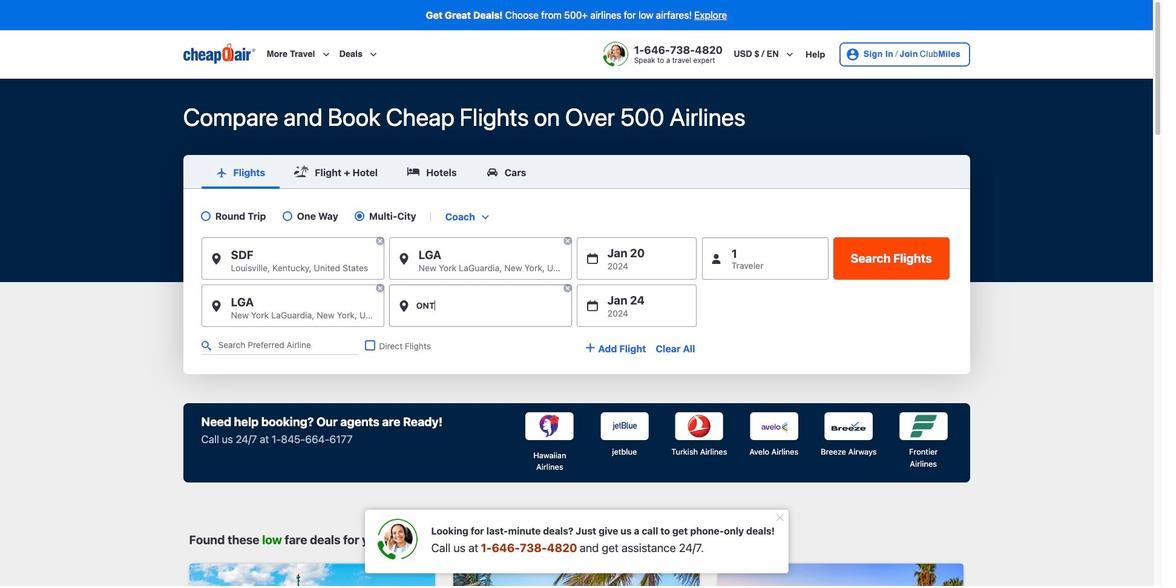 Task type: locate. For each thing, give the bounding box(es) containing it.
None field
[[441, 210, 493, 223]]

None text field
[[390, 285, 571, 325]]

call us at1-646-738-4820 image
[[377, 519, 418, 560]]

6 srt airline image from the left
[[900, 412, 948, 440]]

clear field image
[[563, 236, 572, 246], [375, 283, 385, 293], [563, 283, 572, 293]]

None search field
[[0, 78, 1153, 586]]

form
[[183, 155, 970, 586]]

None button
[[834, 237, 950, 280]]

cookie consent banner dialog
[[0, 543, 1153, 586]]

4 srt airline image from the left
[[750, 412, 799, 440]]

clear field image
[[375, 236, 385, 246]]

1 srt airline image from the left
[[526, 412, 574, 440]]

5 srt airline image from the left
[[825, 412, 873, 440]]

srt airline image
[[526, 412, 574, 440], [601, 412, 649, 440], [675, 412, 724, 440], [750, 412, 799, 440], [825, 412, 873, 440], [900, 412, 948, 440]]



Task type: describe. For each thing, give the bounding box(es) containing it.
speak to a travel expert image
[[603, 42, 628, 67]]

2 srt airline image from the left
[[601, 412, 649, 440]]

add flight image
[[586, 343, 596, 353]]

Search Preferred Airline text field
[[201, 337, 358, 355]]

3 srt airline image from the left
[[675, 412, 724, 440]]

search image
[[201, 341, 211, 351]]

search widget tabs tab list
[[183, 155, 970, 189]]



Task type: vqa. For each thing, say whether or not it's contained in the screenshot.
BUTTON
yes



